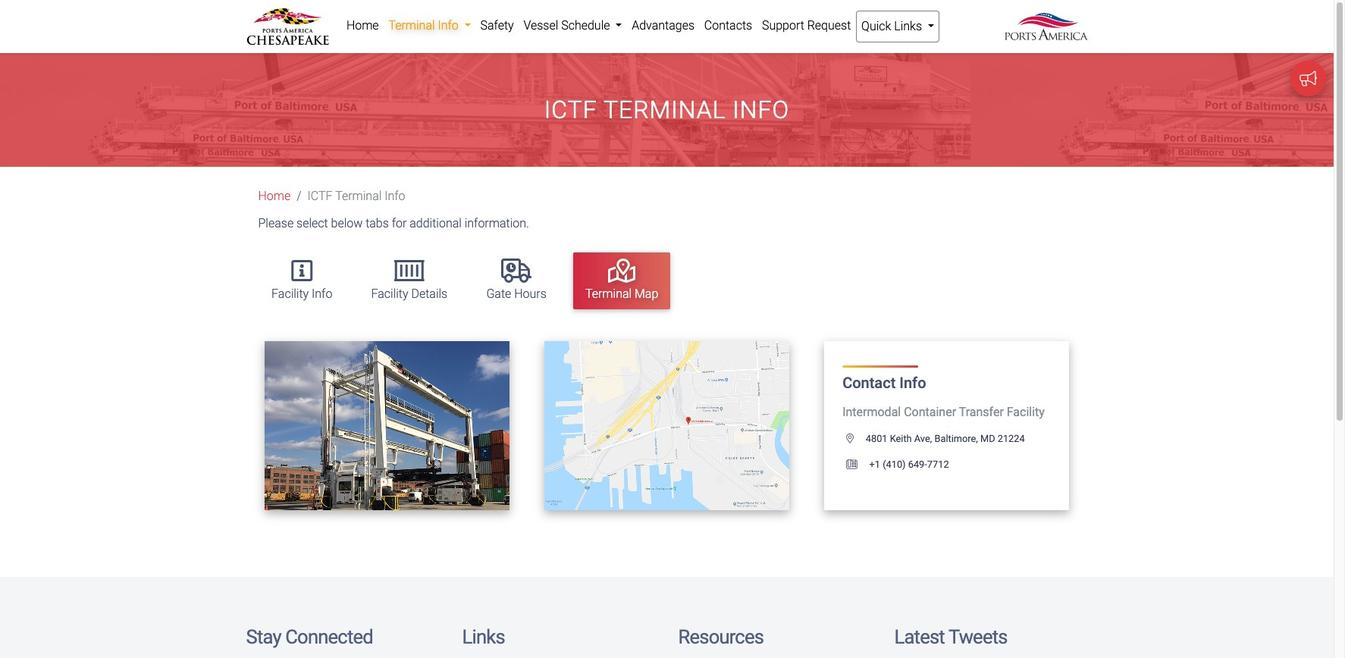 Task type: locate. For each thing, give the bounding box(es) containing it.
links
[[895, 19, 922, 33], [462, 626, 505, 648]]

1 horizontal spatial home link
[[342, 11, 384, 41]]

contacts link
[[700, 11, 757, 41]]

1 vertical spatial home link
[[258, 189, 291, 204]]

1 vertical spatial ictf
[[308, 189, 333, 204]]

1 vertical spatial links
[[462, 626, 505, 648]]

get directions
[[621, 420, 699, 431]]

search plus image
[[417, 420, 431, 431]]

facility
[[272, 287, 309, 301], [371, 287, 409, 301], [1007, 405, 1045, 419]]

safety
[[481, 18, 514, 33]]

terminal map
[[586, 287, 659, 301]]

latest tweets
[[895, 626, 1008, 648]]

21224
[[998, 433, 1025, 444]]

safety link
[[476, 11, 519, 41]]

gate hours link
[[474, 253, 559, 309]]

quick links
[[862, 19, 925, 33]]

map
[[635, 287, 659, 301]]

home for home link to the top
[[347, 18, 379, 33]]

tweets
[[949, 626, 1008, 648]]

0 vertical spatial home
[[347, 18, 379, 33]]

facility left details
[[371, 287, 409, 301]]

vessel
[[524, 18, 559, 33]]

info for facility info
[[312, 287, 333, 301]]

home left terminal info
[[347, 18, 379, 33]]

phone office image
[[847, 460, 870, 470]]

home for leftmost home link
[[258, 189, 291, 204]]

facility up 21224
[[1007, 405, 1045, 419]]

1 horizontal spatial facility
[[371, 287, 409, 301]]

advantages
[[632, 18, 695, 33]]

please select below tabs for additional information.
[[258, 216, 529, 231]]

facility info
[[272, 287, 333, 301]]

0 horizontal spatial ictf terminal info
[[308, 189, 405, 204]]

tab list
[[252, 245, 1088, 317]]

additional
[[410, 216, 462, 231]]

terminal map link
[[573, 253, 671, 309]]

649-
[[909, 459, 928, 470]]

vessel schedule
[[524, 18, 613, 33]]

hours
[[514, 287, 547, 301]]

facility info link
[[260, 253, 345, 309]]

keith
[[890, 433, 912, 444]]

0 horizontal spatial facility
[[272, 287, 309, 301]]

1 horizontal spatial ictf
[[544, 96, 598, 125]]

resources
[[679, 626, 764, 648]]

facility details
[[371, 287, 448, 301]]

container
[[904, 405, 957, 419]]

0 horizontal spatial home link
[[258, 189, 291, 204]]

home link
[[342, 11, 384, 41], [258, 189, 291, 204]]

0 vertical spatial ictf terminal info
[[544, 96, 790, 125]]

info
[[438, 18, 459, 33], [733, 96, 790, 125], [385, 189, 405, 204], [312, 287, 333, 301], [900, 374, 927, 392]]

connected
[[285, 626, 373, 648]]

ictf terminal info
[[544, 96, 790, 125], [308, 189, 405, 204]]

terminal
[[389, 18, 435, 33], [604, 96, 726, 125], [335, 189, 382, 204], [586, 287, 632, 301]]

intermodal
[[843, 405, 901, 419]]

contact info
[[843, 374, 927, 392]]

tab list containing facility info
[[252, 245, 1088, 317]]

get directions link
[[595, 408, 739, 443]]

ictf
[[544, 96, 598, 125], [308, 189, 333, 204]]

+1 (410) 649-7712 link
[[843, 459, 949, 470]]

intermodal container transfer facility
[[843, 405, 1045, 419]]

support request link
[[757, 11, 856, 41]]

1 vertical spatial home
[[258, 189, 291, 204]]

gate hours
[[487, 287, 547, 301]]

home
[[347, 18, 379, 33], [258, 189, 291, 204]]

0 horizontal spatial home
[[258, 189, 291, 204]]

terminal info link
[[384, 11, 476, 41]]

home up 'please'
[[258, 189, 291, 204]]

facility down 'please'
[[272, 287, 309, 301]]

1 horizontal spatial home
[[347, 18, 379, 33]]

home link left terminal info
[[342, 11, 384, 41]]

home link up 'please'
[[258, 189, 291, 204]]

1 vertical spatial ictf terminal info
[[308, 189, 405, 204]]

0 vertical spatial links
[[895, 19, 922, 33]]

vessel schedule link
[[519, 11, 627, 41]]

below
[[331, 216, 363, 231]]



Task type: vqa. For each thing, say whether or not it's contained in the screenshot.
the terminals
no



Task type: describe. For each thing, give the bounding box(es) containing it.
tabs
[[366, 216, 389, 231]]

2 horizontal spatial facility
[[1007, 405, 1045, 419]]

(410)
[[883, 459, 906, 470]]

transfer
[[959, 405, 1004, 419]]

facility for facility info
[[272, 287, 309, 301]]

terminal info
[[389, 18, 462, 33]]

0 vertical spatial ictf
[[544, 96, 598, 125]]

facility for facility details
[[371, 287, 409, 301]]

4801 keith ave, baltimore, md 21224
[[866, 433, 1025, 444]]

details
[[412, 287, 448, 301]]

contacts
[[705, 18, 753, 33]]

info for contact info
[[900, 374, 927, 392]]

md
[[981, 433, 996, 444]]

information.
[[465, 216, 529, 231]]

zoom
[[387, 420, 415, 431]]

facility details link
[[359, 253, 460, 309]]

directions
[[642, 420, 697, 431]]

ave,
[[915, 433, 933, 444]]

0 vertical spatial home link
[[342, 11, 384, 41]]

1 horizontal spatial links
[[895, 19, 922, 33]]

quick links link
[[856, 11, 940, 42]]

7712
[[928, 459, 949, 470]]

stay connected
[[246, 626, 373, 648]]

quick
[[862, 19, 892, 33]]

for
[[392, 216, 407, 231]]

to
[[372, 420, 384, 431]]

support
[[762, 18, 805, 33]]

click to zoom button
[[317, 408, 457, 443]]

0 horizontal spatial links
[[462, 626, 505, 648]]

contact
[[843, 374, 896, 392]]

stay
[[246, 626, 281, 648]]

get
[[621, 420, 639, 431]]

4801
[[866, 433, 888, 444]]

click to zoom
[[343, 420, 417, 431]]

0 horizontal spatial ictf
[[308, 189, 333, 204]]

latest
[[895, 626, 945, 648]]

select
[[297, 216, 328, 231]]

directions image
[[699, 420, 713, 431]]

support request
[[762, 18, 851, 33]]

gate
[[487, 287, 512, 301]]

request
[[808, 18, 851, 33]]

info for terminal info
[[438, 18, 459, 33]]

click
[[343, 420, 370, 431]]

baltimore,
[[935, 433, 978, 444]]

schedule
[[561, 18, 610, 33]]

advantages link
[[627, 11, 700, 41]]

please
[[258, 216, 294, 231]]

map marker alt image
[[847, 434, 866, 444]]

+1
[[870, 459, 881, 470]]

4801 keith ave, baltimore, md 21224 link
[[843, 433, 1025, 444]]

1 horizontal spatial ictf terminal info
[[544, 96, 790, 125]]

+1 (410) 649-7712
[[870, 459, 949, 470]]



